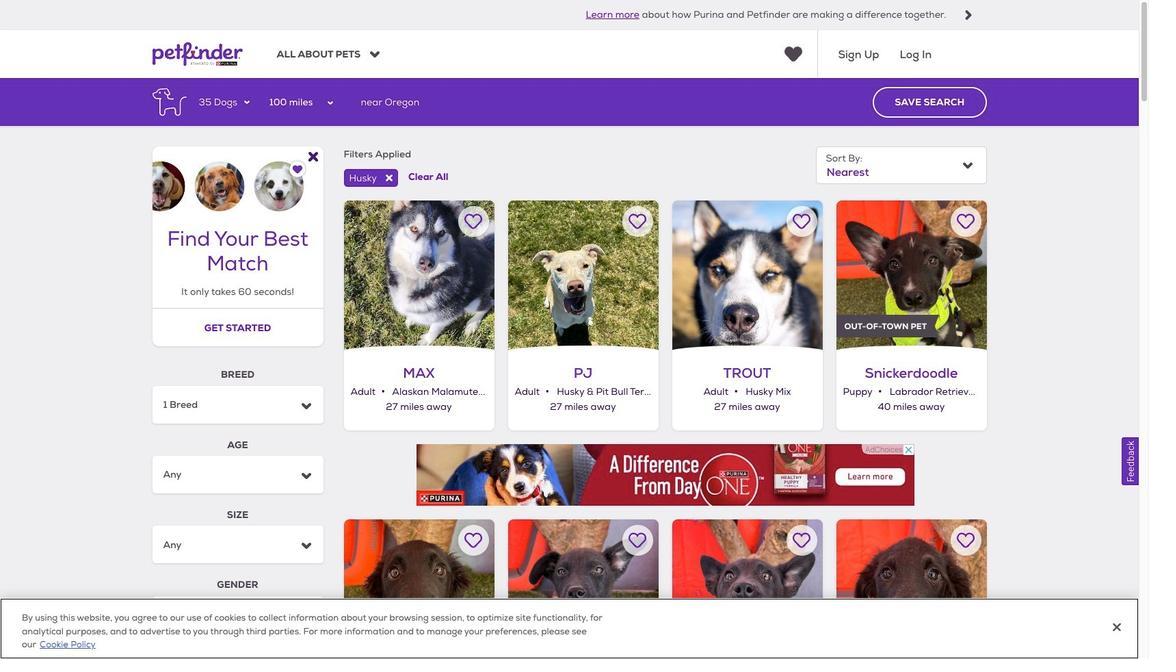 Task type: locate. For each thing, give the bounding box(es) containing it.
pj, adoptable dog, adult female husky & pit bull terrier mix, 27 miles away. image
[[508, 200, 659, 351]]

main content
[[0, 78, 1139, 659]]

privacy alert dialog
[[0, 598, 1139, 659]]

cherry-vanilla, adoptable dog, puppy female labrador retriever & husky mix, 40 miles away, out-of-town pet. image
[[837, 519, 987, 659]]



Task type: vqa. For each thing, say whether or not it's contained in the screenshot.
Privacy "alert dialog"
yes



Task type: describe. For each thing, give the bounding box(es) containing it.
potential dog matches image
[[152, 147, 323, 212]]

max, adoptable dog, adult male alaskan malamute & husky mix, 27 miles away. image
[[344, 200, 494, 351]]

snickerdoodle, adoptable dog, puppy male labrador retriever & husky mix, 40 miles away, out-of-town pet. image
[[837, 200, 987, 351]]

cool mint, adoptable dog, puppy female labrador retriever & husky mix, 40 miles away, out-of-town pet. image
[[672, 519, 823, 659]]

petfinder home image
[[152, 30, 243, 78]]

trout, adoptable dog, adult male husky mix, 27 miles away. image
[[672, 200, 823, 351]]

blueberry cheesecake, adoptable dog, puppy female labrador retriever & husky mix, 40 miles away, out-of-town pet. image
[[508, 519, 659, 659]]

advertisement element
[[416, 444, 915, 505]]

fruity pebbles, adoptable dog, puppy female labrador retriever & husky mix, 40 miles away, out-of-town pet. image
[[344, 519, 494, 659]]



